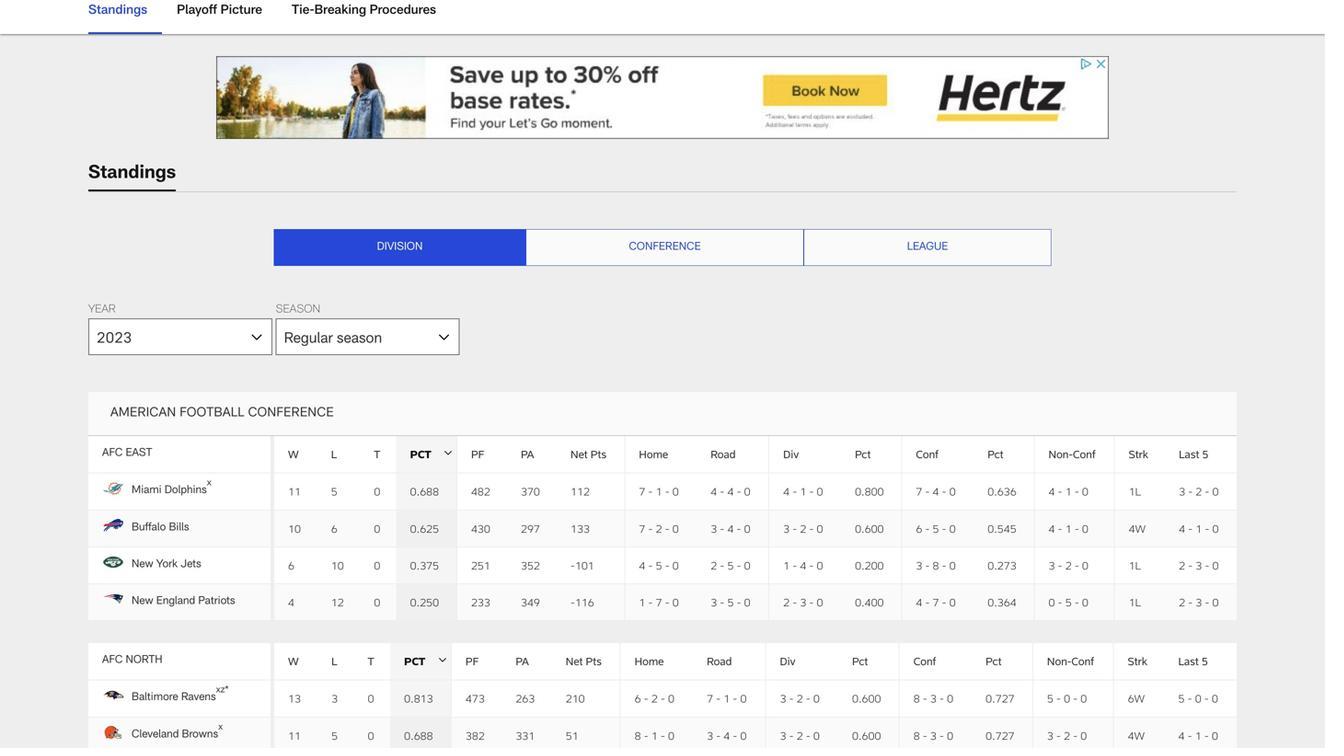 Task type: vqa. For each thing, say whether or not it's contained in the screenshot.
the topmost PCT
yes



Task type: describe. For each thing, give the bounding box(es) containing it.
div for 3
[[780, 655, 796, 668]]

7 - 2 - 0
[[639, 522, 679, 535]]

tie-
[[292, 5, 315, 17]]

afc for 13
[[102, 656, 123, 667]]

11 for 382
[[288, 729, 301, 743]]

0.688 for 482
[[410, 485, 439, 498]]

afc north
[[102, 656, 163, 667]]

afc for 11
[[102, 449, 123, 460]]

0.625
[[410, 522, 439, 535]]

afc east
[[102, 449, 152, 460]]

1 - 7 - 0
[[639, 596, 679, 609]]

non-conf element for 0
[[1034, 643, 1114, 680]]

0.273
[[988, 559, 1017, 572]]

picture
[[221, 5, 262, 17]]

482
[[471, 485, 491, 498]]

league
[[908, 242, 949, 253]]

home element for 1
[[625, 436, 697, 473]]

browns
[[182, 730, 218, 741]]

w for 13
[[288, 655, 299, 668]]

buffalo bills link
[[102, 515, 257, 543]]

american
[[110, 407, 176, 420]]

losses element for 3
[[318, 643, 354, 680]]

strk element for 1l
[[1115, 436, 1166, 473]]

-101
[[571, 559, 595, 572]]

133
[[571, 522, 590, 535]]

233
[[471, 596, 491, 609]]

l for 3
[[332, 655, 337, 668]]

pf for 482
[[471, 448, 485, 461]]

road element for 1
[[693, 643, 766, 680]]

4 - 7 - 0
[[917, 596, 956, 609]]

dolphins
[[165, 486, 207, 497]]

pct element up 0.636
[[974, 436, 1035, 473]]

patriots
[[198, 597, 235, 608]]

pf element for 473
[[452, 643, 502, 680]]

z
[[221, 687, 225, 696]]

banner containing standings
[[0, 0, 1326, 34]]

6w
[[1129, 692, 1145, 705]]

0.800
[[855, 485, 884, 498]]

0.727 for 3
[[986, 729, 1015, 743]]

pts for 112
[[591, 448, 607, 461]]

last 5 for 2
[[1180, 448, 1209, 461]]

7 up 4 - 5 - 0
[[639, 522, 646, 535]]

210
[[566, 692, 585, 705]]

down image for 0.688
[[445, 451, 452, 459]]

standings for page main content main content
[[88, 165, 176, 183]]

conference link
[[527, 230, 804, 266]]

wins element for 11
[[273, 436, 317, 473]]

east
[[126, 449, 152, 460]]

t for 0.688
[[374, 448, 381, 461]]

the page will reload on selection element
[[88, 303, 460, 355]]

2 - 3 - 0 for 0.364
[[1180, 596, 1220, 609]]

strk element for 6w
[[1114, 643, 1165, 680]]

0.636
[[988, 485, 1017, 498]]

7 down 4 - 5 - 0
[[656, 596, 663, 609]]

pct for pct element below 0.400
[[853, 655, 869, 668]]

8 - 1 - 0
[[635, 729, 675, 743]]

0.688 for 382
[[404, 729, 433, 743]]

pts for 210
[[586, 655, 602, 668]]

buffalo
[[132, 523, 166, 534]]

0.727 for 5
[[986, 692, 1015, 705]]

1 5 - 0 - 0 from the left
[[1048, 692, 1088, 705]]

0.250
[[410, 596, 439, 609]]

7 - 4 - 0
[[917, 485, 956, 498]]

non- for 1
[[1049, 448, 1074, 461]]

non- for 0
[[1048, 655, 1072, 668]]

4w for 6w
[[1129, 729, 1145, 743]]

3 - 8 - 0
[[917, 559, 956, 572]]

6 - 5 - 0
[[917, 522, 956, 535]]

standings link
[[88, 0, 155, 32]]

0.400
[[855, 596, 884, 609]]

baltimore ravens x z *
[[132, 687, 229, 704]]

page main content main content
[[0, 161, 1326, 749]]

new for 6
[[132, 560, 153, 571]]

2 - 5 - 0
[[711, 559, 751, 572]]

tie-breaking procedures link
[[284, 0, 444, 32]]

breaking
[[315, 5, 367, 17]]

season
[[276, 305, 320, 316]]

w for 11
[[288, 448, 299, 461]]

new england patriots link
[[102, 589, 257, 616]]

last 5 element for 2
[[1166, 436, 1238, 473]]

3 - 4 - 0 for 1
[[707, 729, 747, 743]]

division name element for 11
[[88, 436, 273, 473]]

new for 4
[[132, 597, 153, 608]]

miami dolphins x
[[132, 479, 212, 497]]

non-conf element for 1
[[1035, 436, 1115, 473]]

6 - 2 - 0
[[635, 692, 675, 705]]

0.813
[[404, 692, 433, 705]]

pa for 370
[[521, 448, 534, 461]]

7 up 6 - 5 - 0 at the right bottom
[[917, 485, 923, 498]]

miami
[[132, 486, 162, 497]]

net for 112
[[571, 448, 588, 461]]

1l for 4 - 1 - 0
[[1129, 485, 1142, 498]]

wins element for 13
[[273, 643, 318, 680]]

div element for 2
[[766, 643, 839, 680]]

1l for 3 - 2 - 0
[[1129, 559, 1142, 572]]

pct element up 0.813
[[391, 643, 452, 680]]

8 - 3 - 0 for 3 - 2 - 0
[[914, 729, 954, 743]]

division link
[[274, 230, 526, 266]]

370
[[521, 485, 540, 498]]

pa for 263
[[516, 655, 529, 668]]

new york jets
[[132, 560, 201, 571]]

0.375
[[410, 559, 439, 572]]

0.364
[[988, 596, 1017, 609]]

382
[[466, 729, 485, 743]]

2 - 3 - 0 for 0.273
[[1180, 559, 1220, 572]]

*
[[225, 687, 229, 696]]

l for 5
[[331, 448, 337, 461]]

7 up 7 - 2 - 0
[[639, 485, 646, 498]]

tie-breaking procedures
[[292, 5, 436, 17]]

net pts for 210
[[566, 655, 602, 668]]

0 - 5 - 0
[[1049, 596, 1089, 609]]

procedures
[[370, 5, 436, 17]]

road for 1
[[707, 655, 732, 668]]

football
[[180, 407, 245, 420]]

112
[[571, 485, 590, 498]]

net pts for 112
[[571, 448, 607, 461]]

england
[[156, 597, 195, 608]]

playoff picture link
[[170, 0, 270, 32]]

pct element down the 0.364
[[973, 643, 1034, 680]]

cleveland
[[132, 730, 179, 741]]

road element for 4
[[697, 436, 769, 473]]

331
[[516, 729, 535, 743]]

1 horizontal spatial 10
[[331, 559, 344, 572]]

conference
[[629, 242, 701, 253]]

2 5 - 0 - 0 from the left
[[1179, 692, 1219, 705]]

standings for standings link
[[88, 5, 147, 17]]

div element for 1
[[769, 436, 842, 473]]

12
[[331, 596, 344, 609]]

-116
[[571, 596, 595, 609]]

last for 5
[[1179, 655, 1200, 668]]

116
[[575, 596, 595, 609]]

0.600 for 0.600
[[853, 729, 882, 743]]



Task type: locate. For each thing, give the bounding box(es) containing it.
1 vertical spatial 7 - 1 - 0
[[707, 692, 747, 705]]

1 vertical spatial net pts
[[566, 655, 602, 668]]

pa element for 370
[[507, 436, 557, 473]]

1 1l from the top
[[1129, 485, 1142, 498]]

0.727
[[986, 692, 1015, 705], [986, 729, 1015, 743]]

league link
[[805, 230, 1051, 266]]

losses element down 12
[[318, 643, 354, 680]]

1 afc from the top
[[102, 449, 123, 460]]

1 vertical spatial losses element
[[318, 643, 354, 680]]

0 vertical spatial div
[[784, 448, 800, 461]]

pct for 0.813
[[404, 655, 426, 668]]

4w for 1l
[[1129, 522, 1146, 535]]

0 vertical spatial pts
[[591, 448, 607, 461]]

0.688 up 0.625
[[410, 485, 439, 498]]

pf up the 482
[[471, 448, 485, 461]]

1 vertical spatial l
[[332, 655, 337, 668]]

baltimore
[[132, 693, 178, 704]]

pf element up 473
[[452, 643, 502, 680]]

1 vertical spatial pf
[[466, 655, 479, 668]]

0 vertical spatial new
[[132, 560, 153, 571]]

ties element for 0.688
[[360, 436, 397, 473]]

0.688 down 0.813
[[404, 729, 433, 743]]

net pts element for 210
[[552, 643, 621, 680]]

1 vertical spatial strk element
[[1114, 643, 1165, 680]]

year
[[88, 305, 116, 316]]

0.200
[[855, 559, 884, 572]]

afc left north
[[102, 656, 123, 667]]

home for 2
[[635, 655, 664, 668]]

0 vertical spatial 1l
[[1129, 485, 1142, 498]]

w down conference
[[288, 448, 299, 461]]

2 1l from the top
[[1129, 559, 1142, 572]]

5 - 0 - 0 right the 6w
[[1179, 692, 1219, 705]]

x inside baltimore ravens x z *
[[216, 687, 221, 696]]

pct down the 0.364
[[986, 655, 1002, 668]]

13
[[288, 692, 301, 705]]

net up 112
[[571, 448, 588, 461]]

2 - 3 - 0
[[1180, 559, 1220, 572], [784, 596, 824, 609], [1180, 596, 1220, 609]]

strk
[[1129, 448, 1149, 461], [1129, 655, 1148, 668]]

1 w from the top
[[288, 448, 299, 461]]

home up 6 - 2 - 0
[[635, 655, 664, 668]]

pct up 0.625
[[410, 448, 432, 461]]

0 vertical spatial x
[[207, 479, 212, 489]]

2 w from the top
[[288, 655, 299, 668]]

1 vertical spatial non-conf
[[1048, 655, 1095, 668]]

last for 3
[[1180, 448, 1200, 461]]

non-conf
[[1049, 448, 1096, 461], [1048, 655, 1095, 668]]

0 vertical spatial division name element
[[88, 436, 273, 473]]

2 0.727 from the top
[[986, 729, 1015, 743]]

1 new from the top
[[132, 560, 153, 571]]

7 right 6 - 2 - 0
[[707, 692, 714, 705]]

1 vertical spatial home element
[[621, 643, 693, 680]]

0 vertical spatial non-conf
[[1049, 448, 1096, 461]]

11 down conference
[[288, 485, 301, 498]]

non-conf for 0
[[1048, 655, 1095, 668]]

10
[[288, 522, 301, 535], [331, 559, 344, 572]]

pct for pct element above 0.636
[[988, 448, 1004, 461]]

0 vertical spatial pf element
[[457, 436, 507, 473]]

1 vertical spatial 11
[[288, 729, 301, 743]]

net pts element up 210
[[552, 643, 621, 680]]

advertisement region
[[216, 56, 1110, 139]]

8 - 3 - 0
[[914, 692, 954, 705], [914, 729, 954, 743]]

1 vertical spatial standings
[[88, 165, 176, 183]]

conference
[[248, 407, 334, 420]]

0 vertical spatial pa
[[521, 448, 534, 461]]

1 vertical spatial division name element
[[88, 643, 273, 680]]

1 vertical spatial non-conf element
[[1034, 643, 1114, 680]]

1 vertical spatial 3 - 4 - 0
[[707, 729, 747, 743]]

strk for 6w
[[1129, 655, 1148, 668]]

net pts element
[[557, 436, 625, 473], [552, 643, 621, 680]]

0 vertical spatial last
[[1180, 448, 1200, 461]]

division name element for 13
[[88, 643, 273, 680]]

pa element
[[507, 436, 557, 473], [502, 643, 552, 680]]

net pts element up 112
[[557, 436, 625, 473]]

0 vertical spatial non-conf element
[[1035, 436, 1115, 473]]

conf element up 7 - 4 - 0 at the bottom right of the page
[[902, 436, 974, 473]]

1 vertical spatial new
[[132, 597, 153, 608]]

2 afc from the top
[[102, 656, 123, 667]]

net pts element for 112
[[557, 436, 625, 473]]

8
[[933, 559, 940, 572], [914, 692, 921, 705], [635, 729, 641, 743], [914, 729, 921, 743]]

0 vertical spatial standings
[[88, 5, 147, 17]]

4 - 5 - 0
[[639, 559, 679, 572]]

l down conference
[[331, 448, 337, 461]]

1 vertical spatial non-
[[1048, 655, 1072, 668]]

0 vertical spatial last 5
[[1180, 448, 1209, 461]]

losses element
[[317, 436, 360, 473], [318, 643, 354, 680]]

0 vertical spatial net pts
[[571, 448, 607, 461]]

ties element
[[360, 436, 397, 473], [354, 643, 391, 680]]

1 vertical spatial ties element
[[354, 643, 391, 680]]

3 - 2 - 0
[[1180, 485, 1220, 498], [784, 522, 824, 535], [1049, 559, 1089, 572], [780, 692, 820, 705], [780, 729, 820, 743], [1048, 729, 1088, 743]]

pa
[[521, 448, 534, 461], [516, 655, 529, 668]]

strk element
[[1115, 436, 1166, 473], [1114, 643, 1165, 680]]

1 vertical spatial div
[[780, 655, 796, 668]]

1 vertical spatial net pts element
[[552, 643, 621, 680]]

standings
[[88, 5, 147, 17], [88, 165, 176, 183]]

l
[[331, 448, 337, 461], [332, 655, 337, 668]]

0 vertical spatial 11
[[288, 485, 301, 498]]

0 vertical spatial 0.600
[[855, 522, 884, 535]]

home element up 6 - 2 - 0
[[621, 643, 693, 680]]

4 - 4 - 0
[[711, 485, 751, 498]]

x inside 'miami dolphins x'
[[207, 479, 212, 489]]

division name element
[[88, 436, 273, 473], [88, 643, 273, 680]]

t
[[374, 448, 381, 461], [368, 655, 374, 668]]

0 vertical spatial 3 - 4 - 0
[[711, 522, 751, 535]]

wins element down conference
[[273, 436, 317, 473]]

down image
[[445, 451, 452, 459], [439, 659, 446, 666]]

north
[[126, 656, 163, 667]]

3 - 4 - 0 right 8 - 1 - 0
[[707, 729, 747, 743]]

conf element down 4 - 7 - 0 at the right bottom of page
[[900, 643, 973, 680]]

3 - 5 - 0
[[711, 596, 751, 609]]

1 vertical spatial w
[[288, 655, 299, 668]]

7 down '3 - 8 - 0'
[[933, 596, 940, 609]]

w
[[288, 448, 299, 461], [288, 655, 299, 668]]

0.545
[[988, 522, 1017, 535]]

7 - 1 - 0 up 7 - 2 - 0
[[639, 485, 679, 498]]

pct for 0.688
[[410, 448, 432, 461]]

1 vertical spatial pct
[[404, 655, 426, 668]]

0 vertical spatial ties element
[[360, 436, 397, 473]]

pa element for 263
[[502, 643, 552, 680]]

1 horizontal spatial 7 - 1 - 0
[[707, 692, 747, 705]]

3 - 4 - 0 for 4
[[711, 522, 751, 535]]

4
[[711, 485, 718, 498], [728, 485, 734, 498], [784, 485, 790, 498], [933, 485, 940, 498], [1049, 485, 1056, 498], [728, 522, 734, 535], [1049, 522, 1056, 535], [1180, 522, 1186, 535], [639, 559, 646, 572], [801, 559, 807, 572], [288, 596, 295, 609], [917, 596, 923, 609], [724, 729, 730, 743], [1179, 729, 1186, 743]]

1 vertical spatial div element
[[766, 643, 839, 680]]

4w
[[1129, 522, 1146, 535], [1129, 729, 1145, 743]]

pct
[[410, 448, 432, 461], [404, 655, 426, 668]]

2 11 from the top
[[288, 729, 301, 743]]

1 vertical spatial 1l
[[1129, 559, 1142, 572]]

pct element up 0.625
[[397, 436, 457, 473]]

0 vertical spatial 0.727
[[986, 692, 1015, 705]]

263
[[516, 692, 535, 705]]

road element
[[697, 436, 769, 473], [693, 643, 766, 680]]

net up 210
[[566, 655, 583, 668]]

430
[[471, 522, 491, 535]]

division name element up 'miami dolphins x'
[[88, 436, 273, 473]]

net for 210
[[566, 655, 583, 668]]

1 vertical spatial 4w
[[1129, 729, 1145, 743]]

x inside cleveland browns x
[[218, 724, 223, 733]]

1 vertical spatial home
[[635, 655, 664, 668]]

x up buffalo bills link
[[207, 479, 212, 489]]

conf
[[917, 448, 939, 461], [1074, 448, 1096, 461], [914, 655, 937, 668], [1072, 655, 1095, 668]]

0 vertical spatial strk element
[[1115, 436, 1166, 473]]

road down 3 - 5 - 0
[[707, 655, 732, 668]]

div
[[784, 448, 800, 461], [780, 655, 796, 668]]

2 vertical spatial 0.600
[[853, 729, 882, 743]]

1 11 from the top
[[288, 485, 301, 498]]

pct up 0.813
[[404, 655, 426, 668]]

1 vertical spatial pf element
[[452, 643, 502, 680]]

pf up 473
[[466, 655, 479, 668]]

pa element up the 263
[[502, 643, 552, 680]]

2 new from the top
[[132, 597, 153, 608]]

standings inside page main content main content
[[88, 165, 176, 183]]

0 horizontal spatial 7 - 1 - 0
[[639, 485, 679, 498]]

pct up 0.636
[[988, 448, 1004, 461]]

0 vertical spatial 4w
[[1129, 522, 1146, 535]]

7 - 1 - 0 right 6 - 2 - 0
[[707, 692, 747, 705]]

11 for 482
[[288, 485, 301, 498]]

division name element containing afc east
[[88, 436, 273, 473]]

new left england
[[132, 597, 153, 608]]

pf element for 482
[[457, 436, 507, 473]]

non-conf element
[[1035, 436, 1115, 473], [1034, 643, 1114, 680]]

bills
[[169, 523, 189, 534]]

0 vertical spatial strk
[[1129, 448, 1149, 461]]

road up 4 - 4 - 0
[[711, 448, 736, 461]]

road element up 4 - 4 - 0
[[697, 436, 769, 473]]

pts
[[591, 448, 607, 461], [586, 655, 602, 668]]

1 vertical spatial down image
[[439, 659, 446, 666]]

1 vertical spatial last 5
[[1179, 655, 1209, 668]]

pa up the 263
[[516, 655, 529, 668]]

0 vertical spatial div element
[[769, 436, 842, 473]]

0 vertical spatial w
[[288, 448, 299, 461]]

5 - 0 - 0
[[1048, 692, 1088, 705], [1179, 692, 1219, 705]]

div for 4
[[784, 448, 800, 461]]

5 - 0 - 0 left the 6w
[[1048, 692, 1088, 705]]

american football conference
[[110, 407, 334, 420]]

1 vertical spatial 0.727
[[986, 729, 1015, 743]]

0 vertical spatial l
[[331, 448, 337, 461]]

pf element
[[457, 436, 507, 473], [452, 643, 502, 680]]

div element
[[769, 436, 842, 473], [766, 643, 839, 680]]

last 5 element
[[1166, 436, 1238, 473], [1165, 643, 1238, 680]]

0 vertical spatial pa element
[[507, 436, 557, 473]]

home element up 7 - 2 - 0
[[625, 436, 697, 473]]

0 vertical spatial 0.688
[[410, 485, 439, 498]]

x down z
[[218, 724, 223, 733]]

1 vertical spatial conf element
[[900, 643, 973, 680]]

wins element up the 13
[[273, 643, 318, 680]]

297
[[521, 522, 540, 535]]

net pts up 210
[[566, 655, 602, 668]]

cleveland browns x
[[132, 724, 223, 741]]

1 - 4 - 0
[[784, 559, 824, 572]]

pa element up 370
[[507, 436, 557, 473]]

home up 7 - 2 - 0
[[639, 448, 669, 461]]

1 vertical spatial 10
[[331, 559, 344, 572]]

1l for 0 - 5 - 0
[[1129, 596, 1142, 609]]

banner
[[0, 0, 1326, 34]]

101
[[575, 559, 595, 572]]

0 vertical spatial wins element
[[273, 436, 317, 473]]

1 8 - 3 - 0 from the top
[[914, 692, 954, 705]]

jets
[[181, 560, 201, 571]]

0 vertical spatial 8 - 3 - 0
[[914, 692, 954, 705]]

0 horizontal spatial 5 - 0 - 0
[[1048, 692, 1088, 705]]

pct element up the "0.800"
[[842, 436, 902, 473]]

pct down 0.400
[[853, 655, 869, 668]]

1 vertical spatial net
[[566, 655, 583, 668]]

pa up 370
[[521, 448, 534, 461]]

0 vertical spatial pf
[[471, 448, 485, 461]]

new england patriots
[[132, 597, 235, 608]]

1 vertical spatial road
[[707, 655, 732, 668]]

new left the 'york'
[[132, 560, 153, 571]]

2 vertical spatial 1l
[[1129, 596, 1142, 609]]

pct up the "0.800"
[[855, 448, 871, 461]]

home element for 2
[[621, 643, 693, 680]]

down image for 0.813
[[439, 659, 446, 666]]

2 division name element from the top
[[88, 643, 273, 680]]

1 vertical spatial t
[[368, 655, 374, 668]]

division
[[377, 242, 423, 253]]

x
[[207, 479, 212, 489], [216, 687, 221, 696], [218, 724, 223, 733]]

pct
[[855, 448, 871, 461], [988, 448, 1004, 461], [853, 655, 869, 668], [986, 655, 1002, 668]]

2 8 - 3 - 0 from the top
[[914, 729, 954, 743]]

0 vertical spatial net
[[571, 448, 588, 461]]

473
[[466, 692, 485, 705]]

l down 12
[[332, 655, 337, 668]]

x left *
[[216, 687, 221, 696]]

1 vertical spatial road element
[[693, 643, 766, 680]]

wins element
[[273, 436, 317, 473], [273, 643, 318, 680]]

0 vertical spatial 7 - 1 - 0
[[639, 485, 679, 498]]

1 vertical spatial x
[[216, 687, 221, 696]]

0 vertical spatial home element
[[625, 436, 697, 473]]

1 vertical spatial pa element
[[502, 643, 552, 680]]

1 vertical spatial 0.688
[[404, 729, 433, 743]]

251
[[471, 559, 491, 572]]

1 horizontal spatial 5 - 0 - 0
[[1179, 692, 1219, 705]]

1 vertical spatial 0.600
[[853, 692, 882, 705]]

new york jets link
[[102, 552, 257, 580]]

0 vertical spatial afc
[[102, 449, 123, 460]]

349
[[521, 596, 540, 609]]

1 0.727 from the top
[[986, 692, 1015, 705]]

division name element containing afc north
[[88, 643, 273, 680]]

1 vertical spatial pts
[[586, 655, 602, 668]]

losses element down conference
[[317, 436, 360, 473]]

0 vertical spatial last 5 element
[[1166, 436, 1238, 473]]

1 vertical spatial last
[[1179, 655, 1200, 668]]

1
[[656, 485, 663, 498], [801, 485, 807, 498], [1066, 485, 1072, 498], [1066, 522, 1072, 535], [1196, 522, 1203, 535], [784, 559, 790, 572], [639, 596, 646, 609], [724, 692, 730, 705], [652, 729, 658, 743], [1196, 729, 1202, 743]]

0.688
[[410, 485, 439, 498], [404, 729, 433, 743]]

net pts up 112
[[571, 448, 607, 461]]

net pts
[[571, 448, 607, 461], [566, 655, 602, 668]]

buffalo bills
[[132, 523, 189, 534]]

conf element for 4
[[902, 436, 974, 473]]

0 vertical spatial net pts element
[[557, 436, 625, 473]]

0 horizontal spatial 10
[[288, 522, 301, 535]]

losses element for 5
[[317, 436, 360, 473]]

pct for pct element above the "0.800"
[[855, 448, 871, 461]]

playoff
[[177, 5, 217, 17]]

york
[[156, 560, 178, 571]]

1 vertical spatial strk
[[1129, 655, 1148, 668]]

last 5 for 0
[[1179, 655, 1209, 668]]

3 - 4 - 0 up 2 - 5 - 0
[[711, 522, 751, 535]]

ties element for 0.813
[[354, 643, 391, 680]]

division name element up baltimore ravens x z *
[[88, 643, 273, 680]]

x for 382
[[218, 724, 223, 733]]

pct for pct element under the 0.364
[[986, 655, 1002, 668]]

1 vertical spatial afc
[[102, 656, 123, 667]]

0 vertical spatial losses element
[[317, 436, 360, 473]]

5
[[1203, 448, 1209, 461], [331, 485, 338, 498], [933, 522, 940, 535], [656, 559, 663, 572], [728, 559, 734, 572], [728, 596, 734, 609], [1066, 596, 1072, 609], [1202, 655, 1209, 668], [1048, 692, 1054, 705], [1179, 692, 1186, 705], [332, 729, 338, 743]]

11 down the 13
[[288, 729, 301, 743]]

0 vertical spatial road element
[[697, 436, 769, 473]]

w up the 13
[[288, 655, 299, 668]]

playoff picture
[[177, 5, 262, 17]]

0 vertical spatial 10
[[288, 522, 301, 535]]

pf for 473
[[466, 655, 479, 668]]

1 vertical spatial wins element
[[273, 643, 318, 680]]

conf element
[[902, 436, 974, 473], [900, 643, 973, 680]]

last 5 element for 0
[[1165, 643, 1238, 680]]

1 wins element from the top
[[273, 436, 317, 473]]

0 vertical spatial t
[[374, 448, 381, 461]]

2 standings from the top
[[88, 165, 176, 183]]

1 standings from the top
[[88, 5, 147, 17]]

0 vertical spatial home
[[639, 448, 669, 461]]

0 vertical spatial non-
[[1049, 448, 1074, 461]]

home for 1
[[639, 448, 669, 461]]

2 wins element from the top
[[273, 643, 318, 680]]

0 vertical spatial pct
[[410, 448, 432, 461]]

1 division name element from the top
[[88, 436, 273, 473]]

home element
[[625, 436, 697, 473], [621, 643, 693, 680]]

1 vertical spatial 8 - 3 - 0
[[914, 729, 954, 743]]

pf element up the 482
[[457, 436, 507, 473]]

6
[[331, 522, 338, 535], [917, 522, 923, 535], [288, 559, 295, 572], [635, 692, 641, 705]]

2 vertical spatial x
[[218, 724, 223, 733]]

road for 4
[[711, 448, 736, 461]]

51
[[566, 729, 579, 743]]

road element down 3 - 5 - 0
[[693, 643, 766, 680]]

t for 0.813
[[368, 655, 374, 668]]

pct element down 0.400
[[839, 643, 900, 680]]

0 vertical spatial down image
[[445, 451, 452, 459]]

pct element
[[397, 436, 457, 473], [842, 436, 902, 473], [974, 436, 1035, 473], [391, 643, 452, 680], [839, 643, 900, 680], [973, 643, 1034, 680]]

352
[[521, 559, 540, 572]]

3
[[1180, 485, 1186, 498], [711, 522, 718, 535], [784, 522, 790, 535], [917, 559, 923, 572], [1049, 559, 1056, 572], [1196, 559, 1203, 572], [711, 596, 718, 609], [801, 596, 807, 609], [1196, 596, 1203, 609], [332, 692, 338, 705], [780, 692, 787, 705], [931, 692, 937, 705], [707, 729, 714, 743], [780, 729, 787, 743], [931, 729, 937, 743], [1048, 729, 1054, 743]]

conf element for 3
[[900, 643, 973, 680]]

x for 482
[[207, 479, 212, 489]]

non-conf for 1
[[1049, 448, 1096, 461]]

ravens
[[181, 693, 216, 704]]

0.600 for 0.800
[[855, 522, 884, 535]]

1 vertical spatial last 5 element
[[1165, 643, 1238, 680]]

3 1l from the top
[[1129, 596, 1142, 609]]

0 vertical spatial road
[[711, 448, 736, 461]]

strk for 1l
[[1129, 448, 1149, 461]]

8 - 3 - 0 for 5 - 0 - 0
[[914, 692, 954, 705]]

1 vertical spatial pa
[[516, 655, 529, 668]]

afc left east
[[102, 449, 123, 460]]



